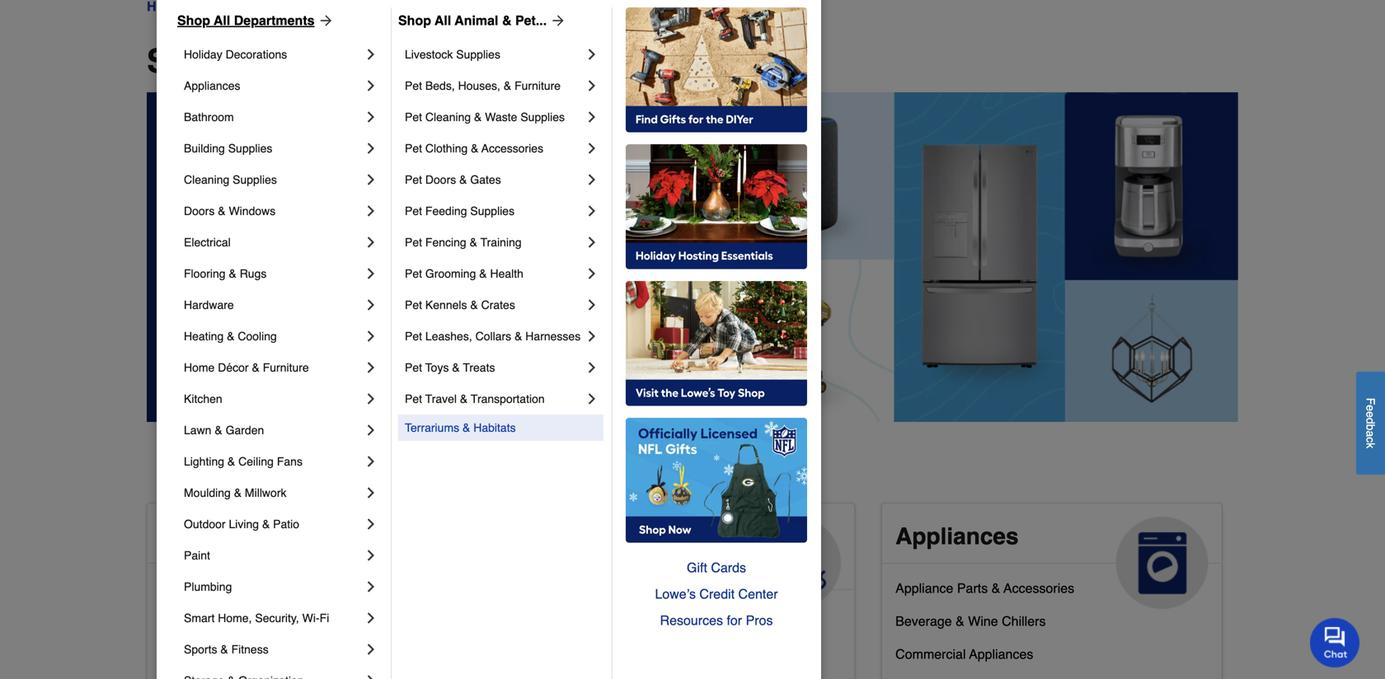 Task type: vqa. For each thing, say whether or not it's contained in the screenshot.
"We Can Answer Any Questions You Have."
no



Task type: describe. For each thing, give the bounding box(es) containing it.
chevron right image for doors & windows
[[363, 203, 379, 219]]

livestock for livestock supplies link to the top
[[405, 48, 453, 61]]

1 vertical spatial appliances link
[[883, 504, 1222, 609]]

b
[[1365, 424, 1378, 431]]

supplies for building supplies link
[[228, 142, 272, 155]]

chevron right image for appliances
[[363, 78, 379, 94]]

supplies for cleaning supplies link
[[233, 173, 277, 186]]

kitchen link
[[184, 383, 363, 415]]

1 vertical spatial home
[[288, 524, 352, 550]]

cleaning supplies link
[[184, 164, 363, 195]]

windows
[[229, 205, 276, 218]]

lighting & ceiling fans
[[184, 455, 303, 468]]

smart home, security, wi-fi
[[184, 612, 329, 625]]

chevron right image for building supplies
[[363, 140, 379, 157]]

visit the lowe's toy shop. image
[[626, 281, 807, 407]]

resources for pros
[[660, 613, 773, 628]]

0 vertical spatial furniture
[[515, 79, 561, 92]]

home décor & furniture link
[[184, 352, 363, 383]]

moulding
[[184, 487, 231, 500]]

millwork
[[245, 487, 287, 500]]

bedroom
[[228, 614, 281, 629]]

pet for pet fencing & training "link"
[[405, 236, 422, 249]]

& left gates at the top of the page
[[459, 173, 467, 186]]

shop all animal & pet... link
[[398, 11, 567, 31]]

chevron right image for pet feeding supplies
[[584, 203, 600, 219]]

lowe's
[[655, 587, 696, 602]]

heating
[[184, 330, 224, 343]]

flooring & rugs
[[184, 267, 267, 280]]

commercial appliances link
[[896, 643, 1034, 676]]

home décor & furniture
[[184, 361, 309, 374]]

feeding
[[425, 205, 467, 218]]

& right "lawn"
[[215, 424, 222, 437]]

supplies for bottom livestock supplies link
[[587, 607, 638, 623]]

pet travel & transportation link
[[405, 383, 584, 415]]

supplies for livestock supplies link to the top
[[456, 48, 501, 61]]

beds, for the top the pet beds, houses, & furniture link
[[425, 79, 455, 92]]

accessible for accessible entry & home
[[161, 647, 224, 662]]

chevron right image for livestock supplies
[[584, 46, 600, 63]]

1 vertical spatial doors
[[184, 205, 215, 218]]

decorations
[[226, 48, 287, 61]]

1 vertical spatial bathroom
[[228, 581, 285, 596]]

gates
[[470, 173, 501, 186]]

chillers
[[1002, 614, 1046, 629]]

pet cleaning & waste supplies
[[405, 111, 565, 124]]

wine
[[968, 614, 998, 629]]

pet for pet kennels & crates link
[[405, 299, 422, 312]]

& inside the animal & pet care
[[612, 524, 628, 550]]

collars
[[476, 330, 511, 343]]

cards
[[711, 560, 746, 576]]

living
[[229, 518, 259, 531]]

lawn
[[184, 424, 212, 437]]

& left cooling
[[227, 330, 235, 343]]

& left millwork
[[234, 487, 242, 500]]

all for departments
[[214, 13, 230, 28]]

chevron right image for pet fencing & training
[[584, 234, 600, 251]]

transportation
[[471, 393, 545, 406]]

resources for pros link
[[626, 608, 807, 634]]

lawn & garden link
[[184, 415, 363, 446]]

toys
[[425, 361, 449, 374]]

2 horizontal spatial furniture
[[654, 640, 707, 656]]

chat invite button image
[[1310, 618, 1361, 668]]

& up waste
[[504, 79, 511, 92]]

building supplies
[[184, 142, 272, 155]]

& left health
[[479, 267, 487, 280]]

sports & fitness
[[184, 643, 269, 656]]

chevron right image for pet kennels & crates
[[584, 297, 600, 313]]

appliances inside commercial appliances 'link'
[[969, 647, 1034, 662]]

f e e d b a c k button
[[1357, 372, 1386, 475]]

pet for pet cleaning & waste supplies link
[[405, 111, 422, 124]]

accessible bathroom
[[161, 581, 285, 596]]

accessible home
[[161, 524, 352, 550]]

waste
[[485, 111, 517, 124]]

pet...
[[515, 13, 547, 28]]

enjoy savings year-round. no matter what you're shopping for, find what you need at a great price. image
[[147, 92, 1239, 422]]

0 vertical spatial livestock supplies link
[[405, 39, 584, 70]]

accessible for accessible bedroom
[[161, 614, 224, 629]]

0 vertical spatial animal
[[455, 13, 499, 28]]

chevron right image for flooring & rugs
[[363, 266, 379, 282]]

training
[[481, 236, 522, 249]]

chevron right image for cleaning supplies
[[363, 172, 379, 188]]

electrical link
[[184, 227, 363, 258]]

& right collars
[[515, 330, 522, 343]]

commercial
[[896, 647, 966, 662]]

gift cards
[[687, 560, 746, 576]]

1 horizontal spatial livestock supplies
[[528, 607, 638, 623]]

holiday decorations
[[184, 48, 287, 61]]

& left rugs
[[229, 267, 237, 280]]

2 vertical spatial home
[[274, 647, 310, 662]]

pet for pet toys & treats link at the bottom left
[[405, 361, 422, 374]]

departments for shop all departments
[[289, 42, 490, 80]]

1 horizontal spatial all
[[238, 42, 279, 80]]

home,
[[218, 612, 252, 625]]

f
[[1365, 398, 1378, 405]]

supplies inside 'link'
[[470, 205, 515, 218]]

pet fencing & training
[[405, 236, 522, 249]]

appliances image
[[1116, 517, 1209, 609]]

pet inside the animal & pet care
[[635, 524, 671, 550]]

beds, for bottom the pet beds, houses, & furniture link
[[552, 640, 586, 656]]

credit
[[700, 587, 735, 602]]

0 horizontal spatial appliances link
[[184, 70, 363, 101]]

electrical
[[184, 236, 231, 249]]

shop all departments link
[[177, 11, 334, 31]]

beverage & wine chillers
[[896, 614, 1046, 629]]

& left "windows"
[[218, 205, 226, 218]]

accessories for appliance parts & accessories
[[1004, 581, 1075, 596]]

f e e d b a c k
[[1365, 398, 1378, 449]]

pet for pet clothing & accessories link
[[405, 142, 422, 155]]

accessible bedroom
[[161, 614, 281, 629]]

pet leashes, collars & harnesses
[[405, 330, 581, 343]]

building
[[184, 142, 225, 155]]

bathroom link
[[184, 101, 363, 133]]

pet toys & treats link
[[405, 352, 584, 383]]

security,
[[255, 612, 299, 625]]

find gifts for the diyer. image
[[626, 7, 807, 133]]

gift
[[687, 560, 708, 576]]

paint
[[184, 549, 210, 562]]

& right entry
[[262, 647, 271, 662]]

lawn & garden
[[184, 424, 264, 437]]

accessories for pet clothing & accessories
[[482, 142, 544, 155]]

beverage
[[896, 614, 952, 629]]

heating & cooling link
[[184, 321, 363, 352]]

& left waste
[[474, 111, 482, 124]]

flooring
[[184, 267, 226, 280]]

sports & fitness link
[[184, 634, 363, 666]]

parts
[[957, 581, 988, 596]]

harnesses
[[526, 330, 581, 343]]

0 vertical spatial appliances
[[184, 79, 240, 92]]

& right the parts
[[992, 581, 1001, 596]]

center
[[739, 587, 778, 602]]

outdoor living & patio link
[[184, 509, 363, 540]]

holiday hosting essentials. image
[[626, 144, 807, 270]]

outdoor
[[184, 518, 226, 531]]

chevron right image for plumbing
[[363, 579, 379, 595]]

accessible bedroom link
[[161, 610, 281, 643]]

treats
[[463, 361, 495, 374]]

animal inside the animal & pet care
[[528, 524, 605, 550]]

& inside 'link'
[[228, 455, 235, 468]]

holiday decorations link
[[184, 39, 363, 70]]

0 vertical spatial home
[[184, 361, 215, 374]]

pet for pet leashes, collars & harnesses link
[[405, 330, 422, 343]]

cooling
[[238, 330, 277, 343]]

1 vertical spatial cleaning
[[184, 173, 229, 186]]

chevron right image for heating & cooling
[[363, 328, 379, 345]]

care
[[528, 550, 580, 576]]

pet for pet doors & gates link at the top left of the page
[[405, 173, 422, 186]]

smart
[[184, 612, 215, 625]]



Task type: locate. For each thing, give the bounding box(es) containing it.
entry
[[228, 647, 258, 662]]

health
[[490, 267, 524, 280]]

paint link
[[184, 540, 363, 572]]

pet for pet travel & transportation "link"
[[405, 393, 422, 406]]

bathroom up building at top left
[[184, 111, 234, 124]]

& right décor
[[252, 361, 260, 374]]

arrow right image
[[315, 12, 334, 29], [547, 12, 567, 29]]

1 vertical spatial livestock
[[528, 607, 583, 623]]

chevron right image for pet doors & gates
[[584, 172, 600, 188]]

pet travel & transportation
[[405, 393, 545, 406]]

accessible home link
[[148, 504, 487, 609]]

0 vertical spatial livestock
[[405, 48, 453, 61]]

doors & windows
[[184, 205, 276, 218]]

chevron right image for outdoor living & patio
[[363, 516, 379, 533]]

livestock supplies link down care
[[528, 604, 638, 637]]

2 e from the top
[[1365, 411, 1378, 418]]

2 arrow right image from the left
[[547, 12, 567, 29]]

1 horizontal spatial arrow right image
[[547, 12, 567, 29]]

terrariums
[[405, 421, 459, 435]]

pet inside 'link'
[[405, 205, 422, 218]]

& inside "link"
[[470, 236, 477, 249]]

1 horizontal spatial animal
[[528, 524, 605, 550]]

chevron right image for hardware
[[363, 297, 379, 313]]

pros
[[746, 613, 773, 628]]

departments for shop all departments
[[234, 13, 315, 28]]

0 vertical spatial cleaning
[[425, 111, 471, 124]]

chevron right image for pet travel & transportation
[[584, 391, 600, 407]]

holiday
[[184, 48, 222, 61]]

pet toys & treats
[[405, 361, 495, 374]]

0 horizontal spatial all
[[214, 13, 230, 28]]

doors up "feeding"
[[425, 173, 456, 186]]

c
[[1365, 437, 1378, 443]]

habitats
[[474, 421, 516, 435]]

2 vertical spatial furniture
[[654, 640, 707, 656]]

1 vertical spatial furniture
[[263, 361, 309, 374]]

chevron right image for home décor & furniture
[[363, 360, 379, 376]]

& right 'travel'
[[460, 393, 468, 406]]

kennels
[[425, 299, 467, 312]]

& left crates at top
[[470, 299, 478, 312]]

1 horizontal spatial appliances link
[[883, 504, 1222, 609]]

terrariums & habitats link
[[405, 415, 600, 441]]

lighting & ceiling fans link
[[184, 446, 363, 478]]

& left 'ceiling'
[[228, 455, 235, 468]]

1 horizontal spatial livestock
[[528, 607, 583, 623]]

pet feeding supplies
[[405, 205, 515, 218]]

&
[[502, 13, 512, 28], [504, 79, 511, 92], [474, 111, 482, 124], [471, 142, 479, 155], [459, 173, 467, 186], [218, 205, 226, 218], [470, 236, 477, 249], [229, 267, 237, 280], [479, 267, 487, 280], [470, 299, 478, 312], [227, 330, 235, 343], [515, 330, 522, 343], [252, 361, 260, 374], [452, 361, 460, 374], [460, 393, 468, 406], [463, 421, 470, 435], [215, 424, 222, 437], [228, 455, 235, 468], [234, 487, 242, 500], [262, 518, 270, 531], [612, 524, 628, 550], [992, 581, 1001, 596], [956, 614, 965, 629], [641, 640, 650, 656], [220, 643, 228, 656], [262, 647, 271, 662]]

appliances link up 'chillers'
[[883, 504, 1222, 609]]

accessible
[[161, 524, 281, 550], [161, 581, 224, 596], [161, 614, 224, 629], [161, 647, 224, 662]]

e up the "b"
[[1365, 411, 1378, 418]]

chevron right image for sports & fitness
[[363, 642, 379, 658]]

bathroom up smart home, security, wi-fi
[[228, 581, 285, 596]]

pet beds, houses, & furniture link down resources
[[528, 637, 707, 670]]

1 shop from the left
[[177, 13, 210, 28]]

pet cleaning & waste supplies link
[[405, 101, 584, 133]]

chevron right image for lawn & garden
[[363, 422, 379, 439]]

animal & pet care image
[[749, 517, 841, 609]]

appliances
[[184, 79, 240, 92], [896, 524, 1019, 550], [969, 647, 1034, 662]]

& left the wine
[[956, 614, 965, 629]]

& left the patio on the left bottom of the page
[[262, 518, 270, 531]]

accessible entry & home
[[161, 647, 310, 662]]

supplies up "windows"
[[233, 173, 277, 186]]

0 horizontal spatial beds,
[[425, 79, 455, 92]]

pet beds, houses, & furniture up the pet cleaning & waste supplies
[[405, 79, 561, 92]]

lowe's credit center
[[655, 587, 778, 602]]

chevron right image for bathroom
[[363, 109, 379, 125]]

2 horizontal spatial all
[[435, 13, 451, 28]]

chevron right image for electrical
[[363, 234, 379, 251]]

all
[[214, 13, 230, 28], [435, 13, 451, 28], [238, 42, 279, 80]]

0 horizontal spatial furniture
[[263, 361, 309, 374]]

2 shop from the left
[[398, 13, 431, 28]]

supplies down shop all animal & pet... link
[[456, 48, 501, 61]]

accessible home image
[[381, 517, 474, 609]]

1 vertical spatial departments
[[289, 42, 490, 80]]

building supplies link
[[184, 133, 363, 164]]

pet clothing & accessories link
[[405, 133, 584, 164]]

fi
[[320, 612, 329, 625]]

pet clothing & accessories
[[405, 142, 544, 155]]

& left training
[[470, 236, 477, 249]]

0 vertical spatial houses,
[[458, 79, 501, 92]]

plumbing
[[184, 581, 232, 594]]

1 horizontal spatial accessories
[[1004, 581, 1075, 596]]

livestock for bottom livestock supplies link
[[528, 607, 583, 623]]

pet
[[405, 79, 422, 92], [405, 111, 422, 124], [405, 142, 422, 155], [405, 173, 422, 186], [405, 205, 422, 218], [405, 236, 422, 249], [405, 267, 422, 280], [405, 299, 422, 312], [405, 330, 422, 343], [405, 361, 422, 374], [405, 393, 422, 406], [635, 524, 671, 550], [528, 640, 548, 656]]

cleaning down building at top left
[[184, 173, 229, 186]]

supplies up the cleaning supplies
[[228, 142, 272, 155]]

accessories up 'chillers'
[[1004, 581, 1075, 596]]

0 horizontal spatial livestock
[[405, 48, 453, 61]]

& right clothing
[[471, 142, 479, 155]]

garden
[[226, 424, 264, 437]]

pet for the pet grooming & health link at the top left of page
[[405, 267, 422, 280]]

1 vertical spatial animal
[[528, 524, 605, 550]]

1 vertical spatial appliances
[[896, 524, 1019, 550]]

ceiling
[[238, 455, 274, 468]]

appliances down holiday
[[184, 79, 240, 92]]

resources
[[660, 613, 723, 628]]

beds,
[[425, 79, 455, 92], [552, 640, 586, 656]]

1 vertical spatial houses,
[[589, 640, 638, 656]]

moulding & millwork
[[184, 487, 287, 500]]

1 vertical spatial pet beds, houses, & furniture
[[528, 640, 707, 656]]

1 vertical spatial accessories
[[1004, 581, 1075, 596]]

pet beds, houses, & furniture down lowe's
[[528, 640, 707, 656]]

accessible for accessible home
[[161, 524, 281, 550]]

supplies down the animal & pet care
[[587, 607, 638, 623]]

1 horizontal spatial shop
[[398, 13, 431, 28]]

lowe's credit center link
[[626, 581, 807, 608]]

3 accessible from the top
[[161, 614, 224, 629]]

doors & windows link
[[184, 195, 363, 227]]

1 horizontal spatial furniture
[[515, 79, 561, 92]]

0 horizontal spatial arrow right image
[[315, 12, 334, 29]]

houses,
[[458, 79, 501, 92], [589, 640, 638, 656]]

& left the habitats
[[463, 421, 470, 435]]

2 accessible from the top
[[161, 581, 224, 596]]

kitchen
[[184, 393, 222, 406]]

chevron right image for pet leashes, collars & harnesses
[[584, 328, 600, 345]]

chevron right image for pet grooming & health
[[584, 266, 600, 282]]

chevron right image for pet toys & treats
[[584, 360, 600, 376]]

0 vertical spatial beds,
[[425, 79, 455, 92]]

accessible for accessible bathroom
[[161, 581, 224, 596]]

furniture down resources
[[654, 640, 707, 656]]

0 horizontal spatial doors
[[184, 205, 215, 218]]

0 vertical spatial accessories
[[482, 142, 544, 155]]

smart home, security, wi-fi link
[[184, 603, 363, 634]]

livestock down shop all animal & pet...
[[405, 48, 453, 61]]

chevron right image for paint
[[363, 548, 379, 564]]

supplies right waste
[[521, 111, 565, 124]]

chevron right image for lighting & ceiling fans
[[363, 454, 379, 470]]

& inside "link"
[[460, 393, 468, 406]]

supplies up pet fencing & training "link"
[[470, 205, 515, 218]]

0 horizontal spatial accessories
[[482, 142, 544, 155]]

1 vertical spatial livestock supplies
[[528, 607, 638, 623]]

appliances down the wine
[[969, 647, 1034, 662]]

1 horizontal spatial beds,
[[552, 640, 586, 656]]

1 arrow right image from the left
[[315, 12, 334, 29]]

chevron right image
[[363, 46, 379, 63], [363, 78, 379, 94], [584, 78, 600, 94], [363, 109, 379, 125], [584, 109, 600, 125], [363, 172, 379, 188], [363, 203, 379, 219], [584, 203, 600, 219], [363, 234, 379, 251], [584, 234, 600, 251], [363, 266, 379, 282], [584, 266, 600, 282], [363, 297, 379, 313], [584, 297, 600, 313], [363, 328, 379, 345], [363, 360, 379, 376], [363, 485, 379, 501], [363, 516, 379, 533], [363, 579, 379, 595], [363, 642, 379, 658], [363, 673, 379, 680]]

0 horizontal spatial animal
[[455, 13, 499, 28]]

arrow right image for shop all animal & pet...
[[547, 12, 567, 29]]

1 horizontal spatial houses,
[[589, 640, 638, 656]]

2 vertical spatial appliances
[[969, 647, 1034, 662]]

chevron right image
[[584, 46, 600, 63], [363, 140, 379, 157], [584, 140, 600, 157], [584, 172, 600, 188], [584, 328, 600, 345], [584, 360, 600, 376], [363, 391, 379, 407], [584, 391, 600, 407], [363, 422, 379, 439], [363, 454, 379, 470], [363, 548, 379, 564], [363, 610, 379, 627]]

livestock down care
[[528, 607, 583, 623]]

furniture down heating & cooling link
[[263, 361, 309, 374]]

1 e from the top
[[1365, 405, 1378, 411]]

livestock supplies down shop all animal & pet...
[[405, 48, 501, 61]]

pet beds, houses, & furniture
[[405, 79, 561, 92], [528, 640, 707, 656]]

0 horizontal spatial shop
[[177, 13, 210, 28]]

fitness
[[231, 643, 269, 656]]

a
[[1365, 431, 1378, 437]]

rugs
[[240, 267, 267, 280]]

livestock supplies link down shop all animal & pet... link
[[405, 39, 584, 70]]

livestock supplies down care
[[528, 607, 638, 623]]

4 accessible from the top
[[161, 647, 224, 662]]

animal & pet care
[[528, 524, 671, 576]]

1 vertical spatial beds,
[[552, 640, 586, 656]]

chevron right image for moulding & millwork
[[363, 485, 379, 501]]

0 horizontal spatial houses,
[[458, 79, 501, 92]]

0 vertical spatial departments
[[234, 13, 315, 28]]

0 vertical spatial pet beds, houses, & furniture
[[405, 79, 561, 92]]

officially licensed n f l gifts. shop now. image
[[626, 418, 807, 543]]

cleaning supplies
[[184, 173, 277, 186]]

1 horizontal spatial cleaning
[[425, 111, 471, 124]]

leashes,
[[425, 330, 472, 343]]

0 vertical spatial appliances link
[[184, 70, 363, 101]]

lighting
[[184, 455, 224, 468]]

pet feeding supplies link
[[405, 195, 584, 227]]

all for animal
[[435, 13, 451, 28]]

e up d
[[1365, 405, 1378, 411]]

accessories down waste
[[482, 142, 544, 155]]

& down resources for pros link
[[641, 640, 650, 656]]

pet for pet feeding supplies 'link' at top left
[[405, 205, 422, 218]]

crates
[[481, 299, 515, 312]]

arrow right image inside shop all animal & pet... link
[[547, 12, 567, 29]]

0 vertical spatial bathroom
[[184, 111, 234, 124]]

& down accessible bedroom link
[[220, 643, 228, 656]]

appliances up the parts
[[896, 524, 1019, 550]]

pet beds, houses, & furniture link up waste
[[405, 70, 584, 101]]

pet kennels & crates
[[405, 299, 515, 312]]

home
[[184, 361, 215, 374], [288, 524, 352, 550], [274, 647, 310, 662]]

shop
[[147, 42, 229, 80]]

0 horizontal spatial livestock supplies
[[405, 48, 501, 61]]

chevron right image for pet cleaning & waste supplies
[[584, 109, 600, 125]]

terrariums & habitats
[[405, 421, 516, 435]]

appliances link
[[184, 70, 363, 101], [883, 504, 1222, 609]]

hardware
[[184, 299, 234, 312]]

for
[[727, 613, 742, 628]]

1 vertical spatial livestock supplies link
[[528, 604, 638, 637]]

0 vertical spatial livestock supplies
[[405, 48, 501, 61]]

shop for shop all animal & pet...
[[398, 13, 431, 28]]

chevron right image for kitchen
[[363, 391, 379, 407]]

chevron right image for pet clothing & accessories
[[584, 140, 600, 157]]

shop all departments
[[147, 42, 490, 80]]

gift cards link
[[626, 555, 807, 581]]

pet inside "link"
[[405, 393, 422, 406]]

shop for shop all departments
[[177, 13, 210, 28]]

arrow right image for shop all departments
[[315, 12, 334, 29]]

arrow right image inside shop all departments link
[[315, 12, 334, 29]]

0 vertical spatial pet beds, houses, & furniture link
[[405, 70, 584, 101]]

& right toys at the left of the page
[[452, 361, 460, 374]]

1 vertical spatial pet beds, houses, & furniture link
[[528, 637, 707, 670]]

shop
[[177, 13, 210, 28], [398, 13, 431, 28]]

patio
[[273, 518, 299, 531]]

& left pet...
[[502, 13, 512, 28]]

1 horizontal spatial doors
[[425, 173, 456, 186]]

0 vertical spatial doors
[[425, 173, 456, 186]]

doors up electrical
[[184, 205, 215, 218]]

accessible bathroom link
[[161, 577, 285, 610]]

outdoor living & patio
[[184, 518, 299, 531]]

furniture up waste
[[515, 79, 561, 92]]

& right care
[[612, 524, 628, 550]]

pet inside "link"
[[405, 236, 422, 249]]

chevron right image for holiday decorations
[[363, 46, 379, 63]]

chevron right image for smart home, security, wi-fi
[[363, 610, 379, 627]]

pet fencing & training link
[[405, 227, 584, 258]]

chevron right image for pet beds, houses, & furniture
[[584, 78, 600, 94]]

bathroom
[[184, 111, 234, 124], [228, 581, 285, 596]]

cleaning up clothing
[[425, 111, 471, 124]]

appliances link down the decorations
[[184, 70, 363, 101]]

1 accessible from the top
[[161, 524, 281, 550]]

0 horizontal spatial cleaning
[[184, 173, 229, 186]]

shop all animal & pet...
[[398, 13, 547, 28]]

grooming
[[425, 267, 476, 280]]

beverage & wine chillers link
[[896, 610, 1046, 643]]



